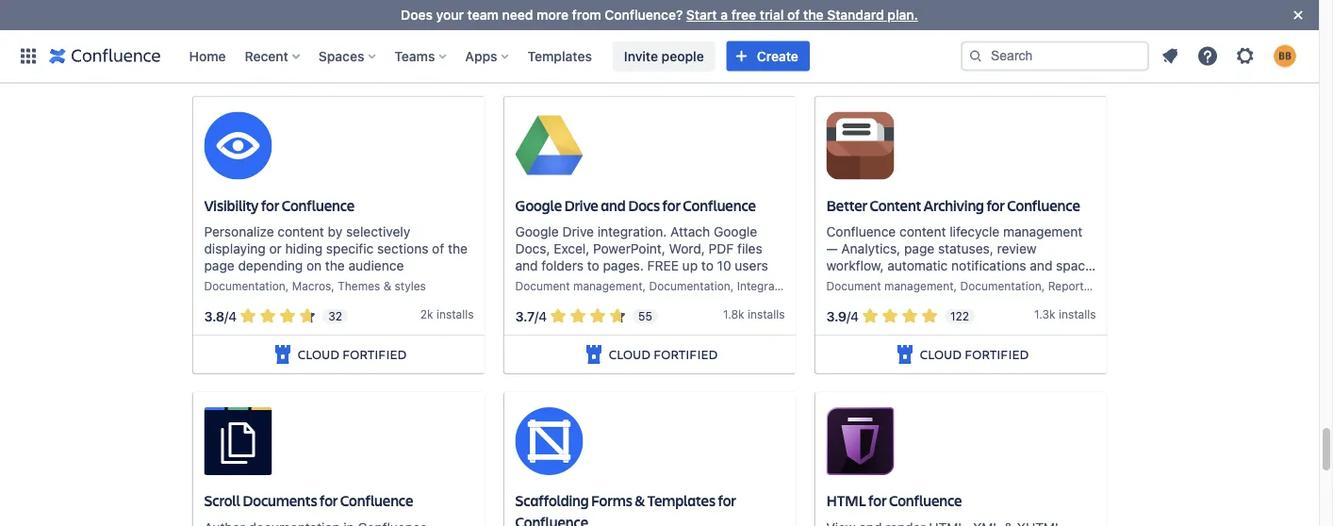 Task type: locate. For each thing, give the bounding box(es) containing it.
document
[[515, 280, 570, 293], [826, 280, 881, 293]]

1.3k install s
[[1034, 309, 1096, 322]]

settings icon image
[[1234, 45, 1257, 67]]

a
[[721, 7, 728, 23]]

selectively
[[346, 225, 410, 240]]

cloud fortified
[[298, 50, 407, 68], [609, 50, 718, 68], [920, 50, 1029, 68], [298, 346, 407, 363], [609, 346, 718, 363], [920, 346, 1029, 363]]

4 right 3.8
[[228, 309, 237, 324]]

3.9 for 122
[[826, 309, 847, 324]]

1 horizontal spatial &
[[635, 491, 645, 511]]

of right sections
[[432, 242, 444, 257]]

2k install s down styles
[[420, 309, 474, 322]]

0 horizontal spatial cloud fortified app badge image
[[271, 344, 294, 367]]

s
[[468, 13, 474, 26], [779, 13, 785, 26], [468, 309, 474, 322], [779, 309, 785, 322], [1090, 309, 1096, 322]]

page inside confluence content lifecycle management — analytics, page statuses, review workflow, automatic notifications and space archiving
[[904, 242, 935, 257]]

page down displaying
[[204, 259, 234, 274]]

0 vertical spatial 3.9 / 4
[[515, 13, 548, 28]]

0 horizontal spatial the
[[325, 259, 345, 274]]

0 horizontal spatial document
[[515, 280, 570, 293]]

documentation down notifications
[[960, 280, 1042, 293]]

cloud
[[298, 50, 339, 68], [609, 50, 650, 68], [920, 50, 962, 68], [298, 346, 339, 363], [609, 346, 650, 363], [920, 346, 962, 363]]

, down space
[[1090, 280, 1093, 293]]

2 documentation from the left
[[649, 280, 730, 293]]

styles
[[395, 280, 426, 293]]

& right forms
[[635, 491, 645, 511]]

—
[[826, 242, 838, 257]]

management down pages.
[[573, 280, 643, 293]]

scaffolding forms & templates for confluence link
[[504, 393, 796, 526]]

content up hiding
[[278, 225, 324, 240]]

0 horizontal spatial 3.9 / 4
[[515, 13, 548, 28]]

visibility for confluence image
[[204, 112, 272, 180]]

docs
[[628, 196, 660, 215]]

for
[[261, 196, 279, 215], [662, 196, 681, 215], [987, 196, 1005, 215], [320, 491, 338, 511], [718, 491, 736, 511], [868, 491, 887, 511]]

3.9 / 4
[[515, 13, 548, 28], [826, 309, 859, 324]]

0 horizontal spatial 2k
[[420, 309, 433, 322]]

drive
[[564, 196, 598, 215], [562, 225, 594, 240]]

visibility for confluence
[[204, 196, 355, 215]]

confluence image
[[49, 45, 161, 67], [49, 45, 161, 67]]

s left 3.7
[[468, 309, 474, 322]]

and
[[601, 196, 626, 215], [515, 259, 538, 274], [1030, 259, 1053, 274]]

content inside personalize content by selectively displaying or hiding specific sections of the page depending on the audience documentation , macros , themes & styles
[[278, 225, 324, 240]]

more
[[537, 7, 569, 23]]

team
[[467, 7, 499, 23]]

install right 2.4k
[[437, 13, 468, 26]]

3.5 / 4
[[204, 13, 237, 28]]

0 horizontal spatial 3.9
[[515, 13, 536, 28]]

, left macros
[[285, 280, 289, 293]]

free
[[647, 259, 679, 274]]

html for confluence link
[[815, 393, 1107, 526]]

fortified for visibility for confluence
[[342, 346, 407, 363]]

pages.
[[603, 259, 644, 274]]

macros
[[292, 280, 331, 293]]

4
[[228, 13, 237, 28], [539, 13, 548, 28], [228, 309, 237, 324], [539, 309, 547, 324], [851, 309, 859, 324]]

, down '10'
[[730, 280, 734, 293]]

0 vertical spatial page
[[904, 242, 935, 257]]

cloud for 2k
[[609, 50, 650, 68]]

1 horizontal spatial 2k install s
[[732, 13, 785, 26]]

0 horizontal spatial management
[[573, 280, 643, 293]]

documents
[[243, 491, 317, 511]]

notification icon image
[[1159, 45, 1181, 67]]

google for google drive and docs for confluence
[[515, 196, 562, 215]]

confluence inside "link"
[[340, 491, 413, 511]]

cloud for google drive and docs for confluence
[[609, 346, 650, 363]]

1 horizontal spatial to
[[701, 259, 714, 274]]

your
[[436, 7, 464, 23]]

3.5
[[204, 13, 224, 28]]

documentation down depending
[[204, 280, 285, 293]]

4 , from the left
[[730, 280, 734, 293]]

spaces
[[319, 48, 364, 64]]

0 horizontal spatial and
[[515, 259, 538, 274]]

content for hiding
[[278, 225, 324, 240]]

2k install s for 3.8 / 4
[[420, 309, 474, 322]]

attach
[[670, 225, 710, 240]]

1 documentation from the left
[[204, 280, 285, 293]]

1 vertical spatial 3.9
[[826, 309, 847, 324]]

statuses,
[[938, 242, 994, 257]]

help icon image
[[1196, 45, 1219, 67]]

6 , from the left
[[1042, 280, 1045, 293]]

1 vertical spatial 3.9 / 4
[[826, 309, 859, 324]]

& left styles
[[383, 280, 391, 293]]

cloud down the '26'
[[609, 50, 650, 68]]

2k install s right the a
[[732, 13, 785, 26]]

0 horizontal spatial &
[[383, 280, 391, 293]]

page
[[904, 242, 935, 257], [204, 259, 234, 274]]

2 to from the left
[[701, 259, 714, 274]]

&
[[383, 280, 391, 293], [635, 491, 645, 511]]

0 horizontal spatial to
[[587, 259, 599, 274]]

0 horizontal spatial templates
[[528, 48, 592, 64]]

1 vertical spatial &
[[635, 491, 645, 511]]

0 vertical spatial the
[[803, 7, 824, 23]]

1 to from the left
[[587, 259, 599, 274]]

1 horizontal spatial 3.9
[[826, 309, 847, 324]]

, left reports
[[1042, 280, 1045, 293]]

0 vertical spatial &
[[383, 280, 391, 293]]

1 vertical spatial templates
[[648, 491, 716, 511]]

recent
[[245, 48, 288, 64]]

cloud fortified app badge image down document management , documentation , reports ,
[[894, 344, 916, 367]]

2 cloud fortified app badge image from the left
[[582, 344, 605, 367]]

and inside google drive integration. attach google docs, excel, powerpoint, word, pdf files and folders to pages. free up to 10 users document management , documentation , integrations
[[515, 259, 538, 274]]

home
[[189, 48, 226, 64]]

1 horizontal spatial page
[[904, 242, 935, 257]]

document inside google drive integration. attach google docs, excel, powerpoint, word, pdf files and folders to pages. free up to 10 users document management , documentation , integrations
[[515, 280, 570, 293]]

specific
[[326, 242, 374, 257]]

cloud fortified app badge image down from
[[582, 48, 605, 71]]

/ down displaying
[[225, 309, 228, 324]]

scaffolding forms & templates for confluence image
[[515, 408, 583, 476]]

3.9 for 26
[[515, 13, 536, 28]]

to left '10'
[[701, 259, 714, 274]]

cloud down 32
[[298, 346, 339, 363]]

1 horizontal spatial 2k
[[732, 13, 744, 26]]

confluence
[[282, 196, 355, 215], [683, 196, 756, 215], [1007, 196, 1080, 215], [826, 225, 896, 240], [340, 491, 413, 511], [889, 491, 962, 511], [515, 513, 588, 526]]

for inside 'scaffolding forms & templates for confluence'
[[718, 491, 736, 511]]

document down workflow,
[[826, 280, 881, 293]]

3.9 / 4 up 'templates' 'link'
[[515, 13, 548, 28]]

s down integrations
[[779, 309, 785, 322]]

cloud fortified app badge image down macros
[[271, 344, 294, 367]]

cloud fortified app badge image
[[271, 344, 294, 367], [582, 344, 605, 367], [894, 344, 916, 367]]

integration.
[[598, 225, 667, 240]]

& inside personalize content by selectively displaying or hiding specific sections of the page depending on the audience documentation , macros , themes & styles
[[383, 280, 391, 293]]

s right the 1.3k at the right of page
[[1090, 309, 1096, 322]]

3 cloud fortified app badge image from the left
[[894, 344, 916, 367]]

to down excel,
[[587, 259, 599, 274]]

2 content from the left
[[900, 225, 946, 240]]

the right the on
[[325, 259, 345, 274]]

install for google drive and docs for confluence
[[748, 309, 779, 322]]

3.8
[[204, 309, 225, 324]]

3.9 down archiving
[[826, 309, 847, 324]]

and left docs
[[601, 196, 626, 215]]

and down docs,
[[515, 259, 538, 274]]

your profile and preferences image
[[1274, 45, 1296, 67]]

, down pages.
[[643, 280, 646, 293]]

1 vertical spatial of
[[432, 242, 444, 257]]

templates down more
[[528, 48, 592, 64]]

1 vertical spatial the
[[448, 242, 468, 257]]

cloud fortified app badge image
[[271, 48, 294, 71], [582, 48, 605, 71]]

management down automatic
[[884, 280, 954, 293]]

people
[[662, 48, 704, 64]]

content up automatic
[[900, 225, 946, 240]]

cloud fortified app badge image down pages.
[[582, 344, 605, 367]]

1 horizontal spatial cloud fortified app badge image
[[582, 48, 605, 71]]

2k right the a
[[732, 13, 744, 26]]

0 vertical spatial templates
[[528, 48, 592, 64]]

documentation down up
[[649, 280, 730, 293]]

1 , from the left
[[285, 280, 289, 293]]

banner
[[0, 30, 1319, 83]]

standard
[[827, 7, 884, 23]]

1 vertical spatial drive
[[562, 225, 594, 240]]

0 horizontal spatial documentation
[[204, 280, 285, 293]]

1 horizontal spatial document
[[826, 280, 881, 293]]

/ down archiving
[[847, 309, 851, 324]]

of right "trial"
[[787, 7, 800, 23]]

management up review
[[1003, 225, 1083, 240]]

up
[[682, 259, 698, 274]]

1 horizontal spatial 3.9 / 4
[[826, 309, 859, 324]]

& inside 'scaffolding forms & templates for confluence'
[[635, 491, 645, 511]]

cloud fortified app badge image left spaces at the left
[[271, 48, 294, 71]]

fortified for google drive and docs for confluence
[[654, 346, 718, 363]]

drive inside google drive integration. attach google docs, excel, powerpoint, word, pdf files and folders to pages. free up to 10 users document management , documentation , integrations
[[562, 225, 594, 240]]

html for confluence
[[826, 491, 962, 511]]

/
[[224, 13, 228, 28], [536, 13, 539, 28], [225, 309, 228, 324], [535, 309, 539, 324], [847, 309, 851, 324]]

of inside personalize content by selectively displaying or hiding specific sections of the page depending on the audience documentation , macros , themes & styles
[[432, 242, 444, 257]]

apps
[[465, 48, 497, 64]]

apps button
[[460, 41, 516, 71]]

excel,
[[554, 242, 590, 257]]

1 horizontal spatial templates
[[648, 491, 716, 511]]

2 horizontal spatial documentation
[[960, 280, 1042, 293]]

3.9 / 4 down archiving
[[826, 309, 859, 324]]

0 vertical spatial 3.9
[[515, 13, 536, 28]]

2k down styles
[[420, 309, 433, 322]]

0 vertical spatial drive
[[564, 196, 598, 215]]

confluence inside confluence content lifecycle management — analytics, page statuses, review workflow, automatic notifications and space archiving
[[826, 225, 896, 240]]

drive for and
[[564, 196, 598, 215]]

0 horizontal spatial cloud fortified app badge image
[[271, 48, 294, 71]]

management inside google drive integration. attach google docs, excel, powerpoint, word, pdf files and folders to pages. free up to 10 users document management , documentation , integrations
[[573, 280, 643, 293]]

0 vertical spatial of
[[787, 7, 800, 23]]

s for better content archiving for confluence
[[1090, 309, 1096, 322]]

2 horizontal spatial cloud fortified app badge image
[[894, 344, 916, 367]]

2 , from the left
[[331, 280, 335, 293]]

management
[[1003, 225, 1083, 240], [573, 280, 643, 293], [884, 280, 954, 293]]

home link
[[183, 41, 232, 71]]

s for google drive and docs for confluence
[[779, 309, 785, 322]]

3.9 left more
[[515, 13, 536, 28]]

templates right forms
[[648, 491, 716, 511]]

0 horizontal spatial of
[[432, 242, 444, 257]]

install down integrations
[[748, 309, 779, 322]]

0 horizontal spatial content
[[278, 225, 324, 240]]

the right sections
[[448, 242, 468, 257]]

cloud fortified app badge image for content
[[894, 344, 916, 367]]

1 horizontal spatial the
[[448, 242, 468, 257]]

, up 122
[[954, 280, 957, 293]]

2 horizontal spatial and
[[1030, 259, 1053, 274]]

2 vertical spatial the
[[325, 259, 345, 274]]

1 cloud fortified app badge image from the left
[[271, 48, 294, 71]]

free
[[731, 7, 756, 23]]

2k install s for 3.9 / 4
[[732, 13, 785, 26]]

and down review
[[1030, 259, 1053, 274]]

page inside personalize content by selectively displaying or hiding specific sections of the page depending on the audience documentation , macros , themes & styles
[[204, 259, 234, 274]]

0 horizontal spatial page
[[204, 259, 234, 274]]

review
[[997, 242, 1037, 257]]

s right your
[[468, 13, 474, 26]]

,
[[285, 280, 289, 293], [331, 280, 335, 293], [643, 280, 646, 293], [730, 280, 734, 293], [954, 280, 957, 293], [1042, 280, 1045, 293], [1090, 280, 1093, 293]]

1 horizontal spatial cloud fortified app badge image
[[582, 344, 605, 367]]

workflow,
[[826, 259, 884, 274]]

1 vertical spatial 2k install s
[[420, 309, 474, 322]]

drive for integration.
[[562, 225, 594, 240]]

folders
[[542, 259, 584, 274]]

content for page
[[900, 225, 946, 240]]

content inside confluence content lifecycle management — analytics, page statuses, review workflow, automatic notifications and space archiving
[[900, 225, 946, 240]]

install left 3.7
[[437, 309, 468, 322]]

files
[[737, 242, 763, 257]]

/ down docs,
[[535, 309, 539, 324]]

0 vertical spatial 2k install s
[[732, 13, 785, 26]]

4 right 3.7
[[539, 309, 547, 324]]

install
[[437, 13, 468, 26], [748, 13, 779, 26], [437, 309, 468, 322], [748, 309, 779, 322], [1059, 309, 1090, 322]]

start
[[686, 7, 717, 23]]

analytics,
[[841, 242, 901, 257]]

cloud down 122
[[920, 346, 962, 363]]

cloud down 30
[[298, 50, 339, 68]]

documentation inside google drive integration. attach google docs, excel, powerpoint, word, pdf files and folders to pages. free up to 10 users document management , documentation , integrations
[[649, 280, 730, 293]]

the
[[803, 7, 824, 23], [448, 242, 468, 257], [325, 259, 345, 274]]

content
[[278, 225, 324, 240], [900, 225, 946, 240]]

1 horizontal spatial and
[[601, 196, 626, 215]]

2 horizontal spatial management
[[1003, 225, 1083, 240]]

document management , documentation , reports ,
[[826, 280, 1096, 293]]

management inside confluence content lifecycle management — analytics, page statuses, review workflow, automatic notifications and space archiving
[[1003, 225, 1083, 240]]

3.9
[[515, 13, 536, 28], [826, 309, 847, 324]]

1 content from the left
[[278, 225, 324, 240]]

4 for better
[[851, 309, 859, 324]]

1 cloud fortified app badge image from the left
[[271, 344, 294, 367]]

2k install s
[[732, 13, 785, 26], [420, 309, 474, 322]]

4 down archiving
[[851, 309, 859, 324]]

0 vertical spatial 2k
[[732, 13, 744, 26]]

invite people
[[624, 48, 704, 64]]

1 vertical spatial page
[[204, 259, 234, 274]]

3.8 / 4
[[204, 309, 237, 324]]

pdf
[[709, 242, 734, 257]]

install down reports
[[1059, 309, 1090, 322]]

the right "trial"
[[803, 7, 824, 23]]

1 vertical spatial 2k
[[420, 309, 433, 322]]

1 horizontal spatial content
[[900, 225, 946, 240]]

1 document from the left
[[515, 280, 570, 293]]

page up automatic
[[904, 242, 935, 257]]

of
[[787, 7, 800, 23], [432, 242, 444, 257]]

, left themes
[[331, 280, 335, 293]]

1 horizontal spatial documentation
[[649, 280, 730, 293]]

depending
[[238, 259, 303, 274]]

0 horizontal spatial 2k install s
[[420, 309, 474, 322]]

document down folders on the left
[[515, 280, 570, 293]]

2 cloud fortified app badge image from the left
[[582, 48, 605, 71]]

cloud fortified app badge image for for
[[271, 344, 294, 367]]

cloud down '55'
[[609, 346, 650, 363]]



Task type: describe. For each thing, give the bounding box(es) containing it.
teams
[[394, 48, 435, 64]]

teams button
[[389, 41, 454, 71]]

automatic
[[888, 259, 948, 274]]

appswitcher icon image
[[17, 45, 40, 67]]

122
[[950, 310, 969, 323]]

2 document from the left
[[826, 280, 881, 293]]

recent button
[[239, 41, 307, 71]]

32
[[328, 310, 342, 323]]

cloud fortified for 2.4k
[[298, 50, 407, 68]]

cloud fortified for google drive and docs for confluence
[[609, 346, 718, 363]]

1.8k
[[723, 309, 744, 322]]

google for google drive integration. attach google docs, excel, powerpoint, word, pdf files and folders to pages. free up to 10 users document management , documentation , integrations
[[515, 225, 559, 240]]

/ for visibility
[[225, 309, 228, 324]]

cloud fortified app badge image for drive
[[582, 344, 605, 367]]

content
[[870, 196, 921, 215]]

confluence inside 'scaffolding forms & templates for confluence'
[[515, 513, 588, 526]]

26
[[639, 14, 653, 27]]

Search field
[[961, 41, 1149, 71]]

3 , from the left
[[643, 280, 646, 293]]

4 right need
[[539, 13, 548, 28]]

space
[[1056, 259, 1093, 274]]

invite
[[624, 48, 658, 64]]

10
[[717, 259, 731, 274]]

google drive and docs for confluence
[[515, 196, 756, 215]]

archiving
[[924, 196, 984, 215]]

1.3k
[[1034, 309, 1056, 322]]

2.4k
[[410, 13, 433, 26]]

install for visibility for confluence
[[437, 309, 468, 322]]

google drive integration. attach google docs, excel, powerpoint, word, pdf files and folders to pages. free up to 10 users document management , documentation , integrations
[[515, 225, 801, 293]]

4 for google
[[539, 309, 547, 324]]

1 horizontal spatial management
[[884, 280, 954, 293]]

2.4k install s
[[410, 13, 474, 26]]

forms
[[591, 491, 632, 511]]

install for better content archiving for confluence
[[1059, 309, 1090, 322]]

2k for 3.9 / 4
[[732, 13, 744, 26]]

s for visibility for confluence
[[468, 309, 474, 322]]

documentation inside personalize content by selectively displaying or hiding specific sections of the page depending on the audience documentation , macros , themes & styles
[[204, 280, 285, 293]]

word,
[[669, 242, 705, 257]]

visibility
[[204, 196, 259, 215]]

users
[[735, 259, 768, 274]]

scroll documents for confluence image
[[204, 408, 272, 476]]

from
[[572, 7, 601, 23]]

install up create dropdown button
[[748, 13, 779, 26]]

cloud fortified for visibility for confluence
[[298, 346, 407, 363]]

by
[[328, 225, 342, 240]]

scaffolding forms & templates for confluence
[[515, 491, 736, 526]]

scroll documents for confluence link
[[193, 393, 485, 526]]

for inside "link"
[[320, 491, 338, 511]]

on
[[306, 259, 322, 274]]

/ for google
[[535, 309, 539, 324]]

start a free trial of the standard plan. link
[[686, 7, 918, 23]]

docs,
[[515, 242, 550, 257]]

5 , from the left
[[954, 280, 957, 293]]

cloud left the search icon
[[920, 50, 962, 68]]

templates inside 'scaffolding forms & templates for confluence'
[[648, 491, 716, 511]]

personalize content by selectively displaying or hiding specific sections of the page depending on the audience documentation , macros , themes & styles
[[204, 225, 468, 293]]

notifications
[[951, 259, 1026, 274]]

fortified for 2k
[[654, 50, 718, 68]]

fortified for better content archiving for confluence
[[965, 346, 1029, 363]]

/ up 'home'
[[224, 13, 228, 28]]

lifecycle
[[950, 225, 1000, 240]]

invite people button
[[613, 41, 715, 71]]

better content archiving for confluence
[[826, 196, 1080, 215]]

4 for visibility
[[228, 309, 237, 324]]

does
[[401, 7, 433, 23]]

audience
[[348, 259, 404, 274]]

or
[[269, 242, 282, 257]]

4 right 3.5
[[228, 13, 237, 28]]

3.9 / 4 for 26
[[515, 13, 548, 28]]

create
[[757, 48, 798, 64]]

cloud for 2.4k
[[298, 50, 339, 68]]

sections
[[377, 242, 428, 257]]

global element
[[11, 30, 961, 83]]

close image
[[1287, 4, 1310, 26]]

3.7 / 4
[[515, 309, 547, 324]]

cloud fortified app badge image for 3.9 / 4
[[582, 48, 605, 71]]

7 , from the left
[[1090, 280, 1093, 293]]

/ for better
[[847, 309, 851, 324]]

better content archiving for confluence image
[[826, 112, 894, 180]]

cloud fortified app badge image for 3.5 / 4
[[271, 48, 294, 71]]

fortified for 2.4k
[[342, 50, 407, 68]]

cloud for visibility for confluence
[[298, 346, 339, 363]]

need
[[502, 7, 533, 23]]

confluence content lifecycle management — analytics, page statuses, review workflow, automatic notifications and space archiving
[[826, 225, 1093, 291]]

templates link
[[522, 41, 598, 71]]

plan.
[[888, 7, 918, 23]]

search image
[[968, 49, 983, 64]]

spaces button
[[313, 41, 383, 71]]

55
[[638, 310, 652, 323]]

cloud fortified for better content archiving for confluence
[[920, 346, 1029, 363]]

banner containing home
[[0, 30, 1319, 83]]

confluence?
[[605, 7, 683, 23]]

3.9 / 4 for 122
[[826, 309, 859, 324]]

reports
[[1048, 280, 1090, 293]]

integrations
[[737, 280, 801, 293]]

google drive and docs for confluence image
[[515, 112, 583, 180]]

html for confluence image
[[826, 408, 894, 476]]

3 documentation from the left
[[960, 280, 1042, 293]]

themes
[[338, 280, 380, 293]]

s up create
[[779, 13, 785, 26]]

/ right need
[[536, 13, 539, 28]]

2k for 3.8 / 4
[[420, 309, 433, 322]]

displaying
[[204, 242, 266, 257]]

create button
[[727, 41, 810, 71]]

scaffolding
[[515, 491, 589, 511]]

better
[[826, 196, 867, 215]]

does your team need more from confluence? start a free trial of the standard plan.
[[401, 7, 918, 23]]

templates inside 'link'
[[528, 48, 592, 64]]

scroll
[[204, 491, 240, 511]]

powerpoint,
[[593, 242, 665, 257]]

30
[[328, 14, 342, 27]]

2 horizontal spatial the
[[803, 7, 824, 23]]

1 horizontal spatial of
[[787, 7, 800, 23]]

and inside confluence content lifecycle management — analytics, page statuses, review workflow, automatic notifications and space archiving
[[1030, 259, 1053, 274]]

scroll documents for confluence
[[204, 491, 413, 511]]

cloud for better content archiving for confluence
[[920, 346, 962, 363]]

3.7
[[515, 309, 535, 324]]

trial
[[760, 7, 784, 23]]

cloud fortified for 2k
[[609, 50, 718, 68]]

1.8k install s
[[723, 309, 785, 322]]

archiving
[[826, 276, 882, 291]]



Task type: vqa. For each thing, say whether or not it's contained in the screenshot.
CLOUD
yes



